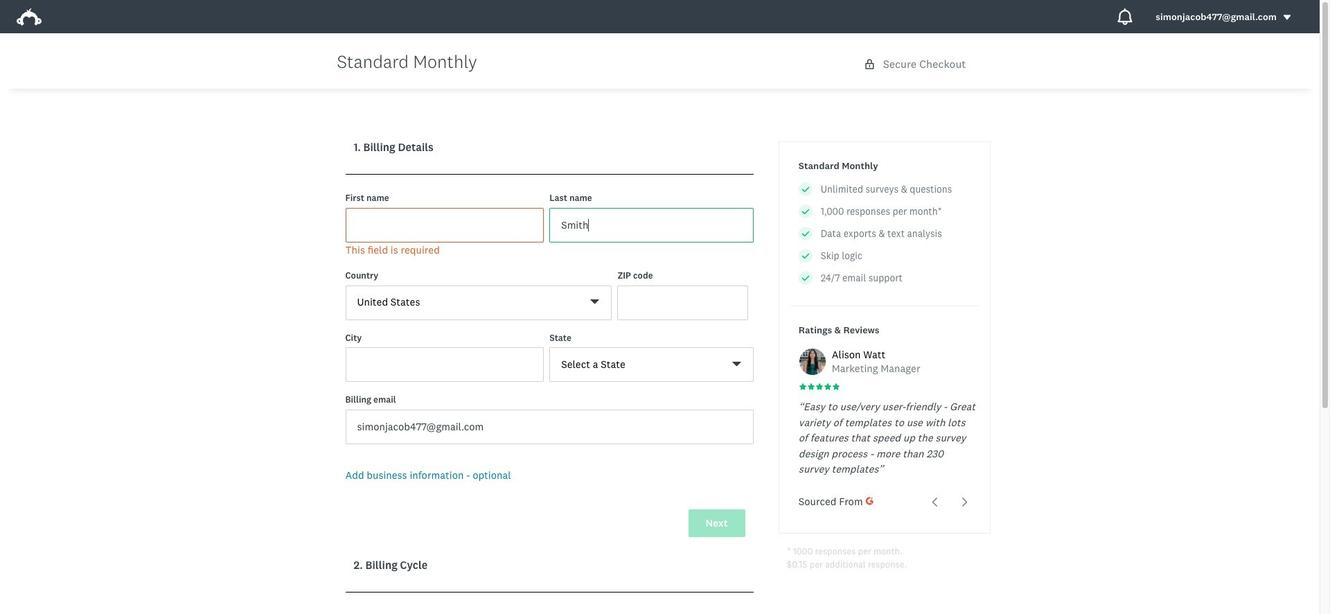Task type: describe. For each thing, give the bounding box(es) containing it.
dropdown arrow image
[[1283, 13, 1293, 22]]

products icon image
[[1117, 8, 1134, 25]]

chevronleft image
[[930, 497, 941, 507]]



Task type: locate. For each thing, give the bounding box(es) containing it.
None text field
[[550, 208, 754, 242], [346, 409, 754, 444], [550, 208, 754, 242], [346, 409, 754, 444]]

surveymonkey logo image
[[17, 8, 42, 26]]

chevronright image
[[960, 497, 971, 507]]

None text field
[[346, 208, 544, 242], [346, 347, 544, 382], [346, 208, 544, 242], [346, 347, 544, 382]]

None telephone field
[[618, 285, 748, 320]]



Task type: vqa. For each thing, say whether or not it's contained in the screenshot.
ChevronLeft image
yes



